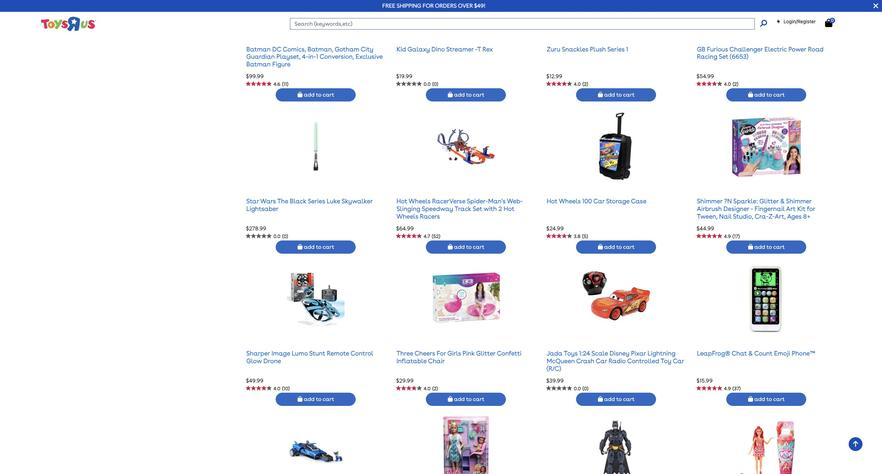 Task type: locate. For each thing, give the bounding box(es) containing it.
0.0 for galaxy
[[424, 82, 431, 87]]

1 vertical spatial -
[[751, 205, 753, 212]]

cheers
[[415, 350, 435, 357]]

2 4.9 from the top
[[724, 386, 731, 392]]

mcqueen
[[547, 357, 575, 365]]

0 vertical spatial 0.0
[[424, 82, 431, 87]]

(52)
[[432, 234, 440, 239]]

orders
[[435, 2, 457, 9]]

plush
[[590, 45, 606, 53]]

0 vertical spatial glitter
[[760, 198, 779, 205]]

shimmer up the "airbrush"
[[697, 198, 723, 205]]

1 horizontal spatial 4.0 (2)
[[574, 82, 588, 87]]

glitter right pink
[[476, 350, 496, 357]]

0 horizontal spatial 1
[[316, 53, 318, 60]]

None search field
[[290, 18, 767, 30]]

kit
[[797, 205, 806, 212]]

(6653)
[[730, 53, 749, 60]]

batman up guardian
[[246, 45, 271, 53]]

3.8 (5)
[[574, 234, 588, 239]]

set
[[719, 53, 728, 60], [473, 205, 482, 212]]

2 horizontal spatial (2)
[[733, 82, 738, 87]]

0 horizontal spatial (2)
[[432, 386, 438, 392]]

slinging
[[397, 205, 420, 212]]

1 horizontal spatial &
[[780, 198, 785, 205]]

shipping
[[397, 2, 421, 9]]

1 horizontal spatial shimmer
[[786, 198, 812, 205]]

1 vertical spatial 1
[[316, 53, 318, 60]]

1 vertical spatial batman
[[246, 60, 271, 68]]

lumo
[[292, 350, 308, 357]]

zuru snackles plush series 1
[[547, 45, 628, 53]]

0 vertical spatial 0.0 (0)
[[424, 82, 438, 87]]

$49.99
[[246, 378, 263, 384]]

three cheers for girls  pink glitter confetti inflatable chair image
[[431, 264, 501, 334]]

0 vertical spatial 4.9
[[724, 234, 731, 239]]

spider-
[[467, 198, 488, 205]]

car
[[593, 198, 605, 205], [596, 357, 607, 365], [673, 357, 684, 365]]

1 horizontal spatial 0.0
[[424, 82, 431, 87]]

kid galaxy dino streamer -t rex image
[[431, 0, 501, 29]]

shimmer ?n sparkle: glitter & shimmer airbrush designer - fingernail art kit for tween, nail studio, cra-z-art, ages 8+
[[697, 198, 815, 220]]

hot right 2
[[504, 205, 514, 212]]

gb
[[697, 45, 705, 53]]

comics,
[[283, 45, 306, 53]]

hot wheels 100 car storage case image
[[581, 112, 651, 182]]

3.8
[[574, 234, 581, 239]]

count
[[754, 350, 773, 357]]

2 horizontal spatial (0)
[[583, 386, 588, 392]]

4.7
[[424, 234, 430, 239]]

100
[[582, 198, 592, 205]]

wheels
[[409, 198, 431, 205], [559, 198, 581, 205], [397, 213, 418, 220]]

confetti
[[497, 350, 522, 357]]

set inside hot wheels racerverse spider-man's web- slinging speedway track set with 2 hot wheels racers
[[473, 205, 482, 212]]

controlled
[[627, 357, 659, 365]]

0 vertical spatial batman
[[246, 45, 271, 53]]

snackles
[[562, 45, 588, 53]]

leapfrog®
[[697, 350, 730, 357]]

0 vertical spatial &
[[780, 198, 785, 205]]

over
[[458, 2, 473, 9]]

2 horizontal spatial 0.0
[[574, 386, 581, 392]]

4.9 left (37) at bottom
[[724, 386, 731, 392]]

0 horizontal spatial 0.0 (0)
[[273, 234, 288, 239]]

1 vertical spatial (0)
[[282, 234, 288, 239]]

1 horizontal spatial 0.0 (0)
[[424, 82, 438, 87]]

pink
[[463, 350, 475, 357]]

0 horizontal spatial -
[[475, 45, 477, 53]]

shopping bag image
[[298, 92, 302, 97], [598, 92, 603, 97], [298, 244, 302, 250], [448, 244, 453, 250], [598, 244, 603, 250], [748, 244, 753, 250], [298, 396, 302, 402]]

three
[[397, 350, 413, 357]]

designer
[[724, 205, 749, 212]]

& right chat
[[749, 350, 753, 357]]

girls
[[447, 350, 461, 357]]

1 horizontal spatial series
[[607, 45, 625, 53]]

0 horizontal spatial shimmer
[[697, 198, 723, 205]]

1 horizontal spatial -
[[751, 205, 753, 212]]

1 horizontal spatial glitter
[[760, 198, 779, 205]]

hot up the slinging
[[397, 198, 407, 205]]

track
[[455, 205, 471, 212]]

2 horizontal spatial hot
[[547, 198, 558, 205]]

glitter up fingernail
[[760, 198, 779, 205]]

0 horizontal spatial hot
[[397, 198, 407, 205]]

0.0 (0)
[[424, 82, 438, 87], [273, 234, 288, 239], [574, 386, 588, 392]]

4.9
[[724, 234, 731, 239], [724, 386, 731, 392]]

in-
[[308, 53, 316, 60]]

glitter
[[760, 198, 779, 205], [476, 350, 496, 357]]

gb furious challenger electric power road racing set (6653)
[[697, 45, 824, 60]]

wheels for 100
[[559, 198, 581, 205]]

1 vertical spatial &
[[749, 350, 753, 357]]

4.6
[[273, 82, 280, 87]]

1 vertical spatial glitter
[[476, 350, 496, 357]]

2
[[499, 205, 502, 212]]

for
[[423, 2, 434, 9]]

control
[[351, 350, 373, 357]]

& inside "shimmer ?n sparkle: glitter & shimmer airbrush designer - fingernail art kit for tween, nail studio, cra-z-art, ages 8+"
[[780, 198, 785, 205]]

- down sparkle: at right
[[751, 205, 753, 212]]

1 vertical spatial series
[[308, 198, 325, 205]]

shopping bag image for glitter
[[748, 244, 753, 250]]

1
[[626, 45, 628, 53], [316, 53, 318, 60]]

1 horizontal spatial hot
[[504, 205, 514, 212]]

1 vertical spatial 0.0
[[273, 234, 280, 239]]

$44.99
[[697, 225, 714, 232]]

0 horizontal spatial 0.0
[[273, 234, 280, 239]]

hot
[[397, 198, 407, 205], [547, 198, 558, 205], [504, 205, 514, 212]]

0.0 for wars
[[273, 234, 280, 239]]

$278.99
[[246, 225, 266, 232]]

1 vertical spatial 0.0 (0)
[[273, 234, 288, 239]]

jada toys 1:24 scale disney pixar lightning mcqueen crash car radio controlled toy car (r/c) image
[[581, 264, 651, 334]]

0 horizontal spatial (0)
[[282, 234, 288, 239]]

1 horizontal spatial 1
[[626, 45, 628, 53]]

pixar
[[631, 350, 646, 357]]

conversion,
[[320, 53, 354, 60]]

4.0
[[574, 82, 581, 87], [724, 82, 731, 87], [273, 386, 280, 392], [424, 386, 431, 392]]

star wars the black series luke skywalker lightsaber image
[[287, 112, 344, 182]]

crash
[[576, 357, 594, 365]]

1 right 'plush'
[[626, 45, 628, 53]]

racing
[[697, 53, 717, 60]]

set inside gb furious challenger electric power road racing set (6653)
[[719, 53, 728, 60]]

1 down batman,
[[316, 53, 318, 60]]

2 horizontal spatial 4.0 (2)
[[724, 82, 738, 87]]

2 vertical spatial 0.0
[[574, 386, 581, 392]]

glitter inside "shimmer ?n sparkle: glitter & shimmer airbrush designer - fingernail art kit for tween, nail studio, cra-z-art, ages 8+"
[[760, 198, 779, 205]]

close button image
[[874, 2, 878, 10]]

0 link
[[825, 18, 840, 27]]

racers
[[420, 213, 440, 220]]

barbie careers dentist doll and playset with accessories, barbie toys image
[[438, 417, 495, 474]]

wheels up the slinging
[[409, 198, 431, 205]]

zuru snackles plush series 1 image
[[588, 0, 645, 29]]

shimmer up kit
[[786, 198, 812, 205]]

1 horizontal spatial (0)
[[432, 82, 438, 87]]

shopping bag image inside 0 link
[[825, 19, 833, 27]]

set down the spider-
[[473, 205, 482, 212]]

wheels left 100
[[559, 198, 581, 205]]

0 vertical spatial 1
[[626, 45, 628, 53]]

cra-
[[755, 213, 769, 220]]

0 vertical spatial series
[[607, 45, 625, 53]]

1 4.9 from the top
[[724, 234, 731, 239]]

shopping bag image
[[825, 19, 833, 27], [448, 92, 453, 97], [748, 92, 753, 97], [448, 396, 453, 402], [598, 396, 603, 402], [748, 396, 753, 402]]

car right 100
[[593, 198, 605, 205]]

1 vertical spatial 4.9
[[724, 386, 731, 392]]

$24.99
[[546, 225, 564, 232]]

0 horizontal spatial series
[[308, 198, 325, 205]]

series inside star wars the black series luke skywalker lightsaber
[[308, 198, 325, 205]]

1 vertical spatial set
[[473, 205, 482, 212]]

0 horizontal spatial &
[[749, 350, 753, 357]]

2 horizontal spatial 0.0 (0)
[[574, 386, 588, 392]]

add
[[304, 91, 315, 98], [454, 91, 465, 98], [604, 91, 615, 98], [754, 91, 765, 98], [304, 244, 315, 250], [454, 244, 465, 250], [604, 244, 615, 250], [754, 244, 765, 250], [304, 396, 315, 403], [454, 396, 465, 403], [604, 396, 615, 403], [754, 396, 765, 403]]

shopping bag image for series
[[598, 92, 603, 97]]

power
[[789, 45, 806, 53]]

hot wheels racerverse spider-man's web-slinging speedway track set with 2 hot wheels racers image
[[438, 112, 495, 182]]

glitter inside three cheers for girls  pink glitter confetti inflatable chair
[[476, 350, 496, 357]]

car right toy in the right bottom of the page
[[673, 357, 684, 365]]

gb furious challenger electric power road racing set (6653) image
[[732, 0, 801, 29]]

1:24
[[579, 350, 590, 357]]

4.9 left (17)
[[724, 234, 731, 239]]

(2)
[[583, 82, 588, 87], [733, 82, 738, 87], [432, 386, 438, 392]]

star wars the black series luke skywalker lightsaber
[[246, 198, 373, 212]]

0 vertical spatial (0)
[[432, 82, 438, 87]]

series right 'plush'
[[607, 45, 625, 53]]

(0) for dino
[[432, 82, 438, 87]]

- left the rex
[[475, 45, 477, 53]]

(0)
[[432, 82, 438, 87], [282, 234, 288, 239], [583, 386, 588, 392]]

set down furious
[[719, 53, 728, 60]]

2 batman from the top
[[246, 60, 271, 68]]

& up fingernail
[[780, 198, 785, 205]]

kid galaxy dino streamer -t rex link
[[397, 45, 493, 53]]

hot wheels racerverse spider-man's web- slinging speedway track set with 2 hot wheels racers
[[397, 198, 523, 220]]

1 horizontal spatial (2)
[[583, 82, 588, 87]]

4.0 (10)
[[273, 386, 290, 392]]

(37)
[[733, 386, 741, 392]]

1 horizontal spatial set
[[719, 53, 728, 60]]

0.0
[[424, 82, 431, 87], [273, 234, 280, 239], [574, 386, 581, 392]]

leapfrog® chat & count emoji phone™ image
[[738, 264, 795, 334]]

batman down guardian
[[246, 60, 271, 68]]

series left luke
[[308, 198, 325, 205]]

0 vertical spatial set
[[719, 53, 728, 60]]

0 horizontal spatial set
[[473, 205, 482, 212]]

$54.99
[[697, 73, 714, 80]]

sharper image lumo stunt remote control glow drone link
[[246, 350, 373, 365]]

lightning
[[648, 350, 676, 357]]

0 horizontal spatial glitter
[[476, 350, 496, 357]]

hot up $24.99
[[547, 198, 558, 205]]

road
[[808, 45, 824, 53]]

add to cart button
[[276, 88, 356, 102], [426, 88, 506, 102], [576, 88, 656, 102], [727, 88, 807, 102], [276, 241, 356, 254], [426, 241, 506, 254], [576, 241, 656, 254], [727, 241, 807, 254], [276, 393, 356, 406], [426, 393, 506, 406], [576, 393, 656, 406], [727, 393, 807, 406]]

emoji
[[774, 350, 790, 357]]



Task type: describe. For each thing, give the bounding box(es) containing it.
(2) for plush
[[583, 82, 588, 87]]

wars
[[260, 198, 276, 205]]

shopping bag image for car
[[598, 244, 603, 250]]

gb furious challenger electric power road racing set (6653) link
[[697, 45, 824, 60]]

4-
[[302, 53, 308, 60]]

shopping bag image for batman,
[[298, 92, 302, 97]]

0 horizontal spatial 4.0 (2)
[[424, 386, 438, 392]]

(17)
[[733, 234, 740, 239]]

2 vertical spatial (0)
[[583, 386, 588, 392]]

4.9 (17)
[[724, 234, 740, 239]]

$39.99
[[546, 378, 564, 384]]

hot for hot wheels 100 car storage case
[[547, 198, 558, 205]]

airbrush
[[697, 205, 722, 212]]

skywalker
[[342, 198, 373, 205]]

phone™
[[792, 350, 815, 357]]

jada toys 1:24 scale disney pixar lightning mcqueen crash car radio controlled toy car (r/c)
[[547, 350, 684, 372]]

studio,
[[733, 213, 753, 220]]

fingernail
[[755, 205, 785, 212]]

free shipping for orders over $49!
[[382, 2, 486, 9]]

$29.99
[[396, 378, 414, 384]]

$12.99
[[546, 73, 562, 80]]

1 inside batman dc comics, batman, gotham city guardian playset, 4-in-1 conversion, exclusive batman figure
[[316, 53, 318, 60]]

for
[[437, 350, 446, 357]]

rex
[[483, 45, 493, 53]]

4.9 (37)
[[724, 386, 741, 392]]

storage
[[606, 198, 630, 205]]

0.0 (0) for dino
[[424, 82, 438, 87]]

man's
[[488, 198, 506, 205]]

0 vertical spatial -
[[475, 45, 477, 53]]

4.0 (2) for snackles
[[574, 82, 588, 87]]

4.0 (2) for furious
[[724, 82, 738, 87]]

challenger
[[730, 45, 763, 53]]

shimmer ?n sparkle: glitter & shimmer airbrush designer - fingernail art kit for tween, nail studio, cra-z-art, ages 8+ link
[[697, 198, 815, 220]]

(2) for challenger
[[733, 82, 738, 87]]

$19.99
[[396, 73, 412, 80]]

4.9 for 4.9 (17)
[[724, 234, 731, 239]]

batman adventures, batman action figure with 16 armor accessories, 17 points of articulation image
[[588, 417, 645, 474]]

(11)
[[282, 82, 288, 87]]

sharper
[[246, 350, 270, 357]]

(0) for the
[[282, 234, 288, 239]]

hot wheels racerverse spider-man's web- slinging speedway track set with 2 hot wheels racers link
[[397, 198, 523, 220]]

4.9 for 4.9 (37)
[[724, 386, 731, 392]]

scale
[[592, 350, 608, 357]]

stunt
[[309, 350, 325, 357]]

z-
[[769, 213, 775, 220]]

(r/c)
[[547, 365, 561, 372]]

shopping bag image for black
[[298, 244, 302, 250]]

ages
[[787, 213, 802, 220]]

?n
[[724, 198, 732, 205]]

free
[[382, 2, 395, 9]]

dc
[[272, 45, 281, 53]]

star wars the black series luke skywalker lightsaber link
[[246, 198, 373, 212]]

toys r us image
[[41, 16, 96, 32]]

art,
[[775, 213, 786, 220]]

drone
[[263, 357, 281, 365]]

1 batman from the top
[[246, 45, 271, 53]]

the
[[277, 198, 288, 205]]

batman dc comics, batman, gotham city guardian playset, 4-in-1 conversion, exclusive batman figure image
[[287, 0, 344, 29]]

figure
[[272, 60, 291, 68]]

chair
[[428, 357, 445, 365]]

- inside "shimmer ?n sparkle: glitter & shimmer airbrush designer - fingernail art kit for tween, nail studio, cra-z-art, ages 8+"
[[751, 205, 753, 212]]

toy
[[661, 357, 671, 365]]

remote
[[327, 350, 349, 357]]

1 shimmer from the left
[[697, 198, 723, 205]]

barbie pop reveal fruit series watermelon crush doll, 8 surprises include pet, slime, scent & color change image
[[738, 417, 795, 474]]

(10)
[[282, 386, 290, 392]]

2 shimmer from the left
[[786, 198, 812, 205]]

0
[[831, 18, 834, 23]]

guardian
[[246, 53, 275, 60]]

hot for hot wheels racerverse spider-man's web- slinging speedway track set with 2 hot wheels racers
[[397, 198, 407, 205]]

login/register button
[[776, 18, 816, 25]]

gotham
[[335, 45, 359, 53]]

three cheers for girls  pink glitter confetti inflatable chair
[[397, 350, 522, 365]]

leapfrog® chat & count emoji phone™
[[697, 350, 815, 357]]

furious
[[707, 45, 728, 53]]

wheels for racerverse
[[409, 198, 431, 205]]

racerverse
[[432, 198, 465, 205]]

free shipping for orders over $49! link
[[382, 2, 486, 9]]

sparkle:
[[733, 198, 758, 205]]

8+
[[803, 213, 811, 220]]

paw patrol- the mighty movie, chase's mighty converting cruiser with mighty pups action figure, lights and sounds, kids toys for boys girls 3 plus image
[[287, 417, 344, 474]]

for
[[807, 205, 815, 212]]

shopping bag image for spider-
[[448, 244, 453, 250]]

luke
[[327, 198, 340, 205]]

batman dc comics, batman, gotham city guardian playset, 4-in-1 conversion, exclusive batman figure link
[[246, 45, 383, 68]]

art
[[786, 205, 796, 212]]

lightsaber
[[246, 205, 279, 212]]

image
[[272, 350, 290, 357]]

kid galaxy dino streamer -t rex
[[397, 45, 493, 53]]

zuru
[[547, 45, 560, 53]]

galaxy
[[408, 45, 430, 53]]

car down scale
[[596, 357, 607, 365]]

jada
[[547, 350, 563, 357]]

Enter Keyword or Item No. search field
[[290, 18, 755, 30]]

leapfrog® chat & count emoji phone™ link
[[697, 350, 815, 357]]

city
[[361, 45, 373, 53]]

2 vertical spatial 0.0 (0)
[[574, 386, 588, 392]]

streamer
[[446, 45, 474, 53]]

shimmer ?n sparkle: glitter & shimmer airbrush designer - fingernail art kit for tween, nail studio, cra-z-art, ages 8+ image
[[732, 112, 801, 182]]

$15.99
[[697, 378, 713, 384]]

wheels down the slinging
[[397, 213, 418, 220]]

exclusive
[[356, 53, 383, 60]]

sharper image lumo stunt remote control glow drone image
[[287, 264, 344, 334]]

4.6 (11)
[[273, 82, 288, 87]]

hot wheels 100 car storage case link
[[547, 198, 647, 205]]

(5)
[[582, 234, 588, 239]]

batman dc comics, batman, gotham city guardian playset, 4-in-1 conversion, exclusive batman figure
[[246, 45, 383, 68]]

0.0 (0) for the
[[273, 234, 288, 239]]

tween,
[[697, 213, 718, 220]]



Task type: vqa. For each thing, say whether or not it's contained in the screenshot.
Controlled
yes



